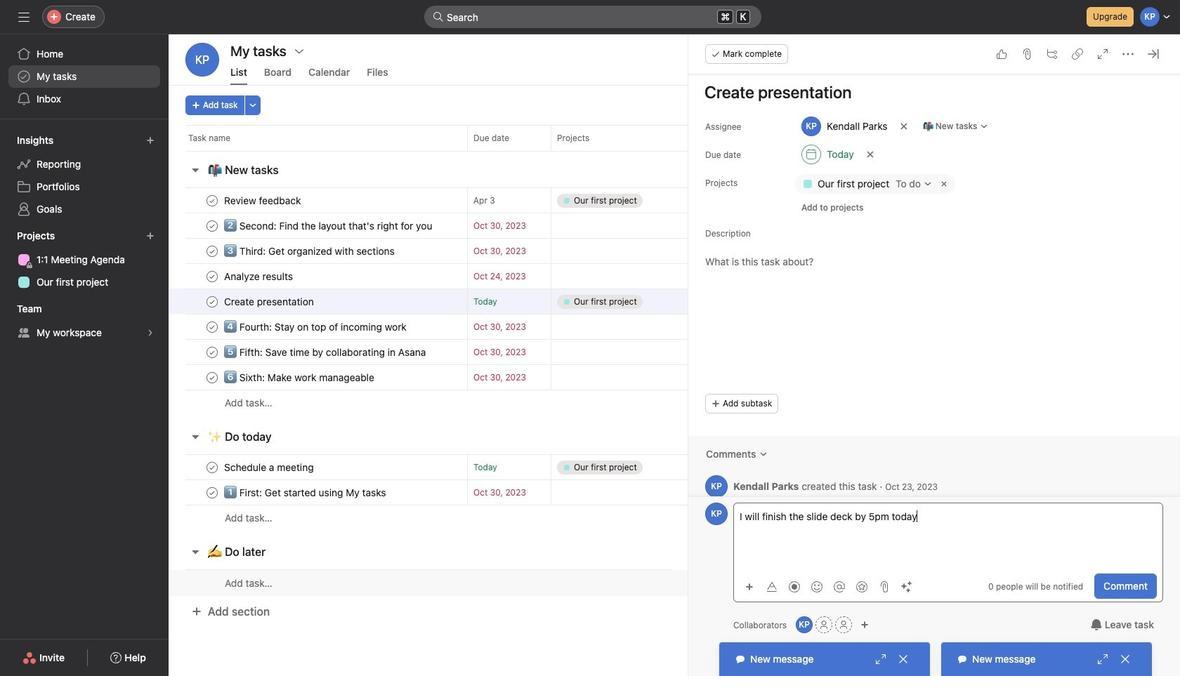 Task type: describe. For each thing, give the bounding box(es) containing it.
mark complete image for 3️⃣ third: get organized with sections cell
[[204, 243, 221, 260]]

hide sidebar image
[[18, 11, 30, 22]]

record a video image
[[789, 582, 801, 593]]

projects element
[[0, 224, 169, 297]]

task name text field for mark complete image inside the 4️⃣ fourth: stay on top of incoming work 'cell'
[[221, 320, 411, 334]]

linked projects for 1️⃣ first: get started using my tasks cell
[[551, 480, 692, 506]]

3️⃣ third: get organized with sections cell
[[169, 238, 467, 264]]

mark complete image for schedule a meeting cell on the left bottom of the page
[[204, 459, 221, 476]]

task name text field for 5️⃣ fifth: save time by collaborating in asana cell
[[221, 346, 431, 360]]

task name text field for mark complete image in create presentation cell
[[221, 295, 318, 309]]

4️⃣ fourth: stay on top of incoming work cell
[[169, 314, 467, 340]]

mark complete checkbox for task name text field within schedule a meeting cell
[[204, 459, 221, 476]]

task name text field for mark complete icon within the the 1️⃣ first: get started using my tasks cell
[[221, 486, 391, 500]]

mark complete image for analyze results cell
[[204, 268, 221, 285]]

at mention image
[[834, 582, 846, 593]]

mark complete checkbox for analyze results cell
[[204, 268, 221, 285]]

expand new message image
[[876, 654, 887, 666]]

clear due date image
[[867, 150, 875, 159]]

create presentation dialog
[[689, 31, 1181, 677]]

mark complete checkbox for create presentation cell
[[204, 293, 221, 310]]

new project or portfolio image
[[146, 232, 155, 240]]

comments image
[[760, 451, 768, 459]]

1️⃣ first: get started using my tasks cell
[[169, 480, 467, 506]]

task name text field for 2️⃣ second: find the layout that's right for you cell
[[221, 219, 437, 233]]

create presentation cell
[[169, 289, 467, 315]]

mark complete checkbox for task name text box within the 4️⃣ fourth: stay on top of incoming work 'cell'
[[204, 319, 221, 336]]

emoji image
[[812, 582, 823, 593]]

schedule a meeting cell
[[169, 455, 467, 481]]

open user profile image
[[706, 476, 728, 498]]

toolbar inside create presentation dialog
[[740, 577, 920, 597]]

mark complete image for 6️⃣ sixth: make work manageable cell
[[204, 369, 221, 386]]

linked projects for 4️⃣ fourth: stay on top of incoming work cell
[[551, 314, 692, 340]]

review feedback cell
[[169, 188, 467, 214]]

close image
[[898, 654, 910, 666]]

mark complete checkbox for task name text field in the 6️⃣ sixth: make work manageable cell
[[204, 369, 221, 386]]

remove assignee image
[[900, 122, 909, 131]]

5️⃣ fifth: save time by collaborating in asana cell
[[169, 340, 467, 366]]

mark complete image for 2️⃣ second: find the layout that's right for you cell
[[204, 218, 221, 234]]

show options image
[[294, 46, 305, 57]]

0 horizontal spatial add or remove collaborators image
[[797, 617, 813, 634]]

linked projects for 6️⃣ sixth: make work manageable cell
[[551, 365, 692, 391]]

task name text field for mark complete icon inside analyze results cell
[[221, 270, 297, 284]]



Task type: locate. For each thing, give the bounding box(es) containing it.
toolbar
[[740, 577, 920, 597]]

mark complete image for the 1️⃣ first: get started using my tasks cell
[[204, 485, 221, 502]]

Task Name text field
[[696, 76, 1164, 108]]

mark complete image inside create presentation cell
[[204, 293, 221, 310]]

mark complete checkbox inside 3️⃣ third: get organized with sections cell
[[204, 243, 221, 260]]

task name text field up create presentation cell
[[221, 270, 297, 284]]

prominent image
[[433, 11, 444, 22]]

insights element
[[0, 128, 169, 224]]

None field
[[425, 6, 762, 28]]

Mark complete checkbox
[[204, 192, 221, 209], [204, 243, 221, 260], [204, 319, 221, 336], [204, 344, 221, 361], [204, 369, 221, 386], [204, 459, 221, 476]]

row
[[169, 125, 953, 151], [186, 150, 935, 152], [169, 188, 953, 214], [169, 213, 953, 239], [169, 238, 953, 264], [169, 264, 953, 290], [169, 289, 953, 315], [169, 314, 953, 340], [169, 340, 953, 366], [169, 365, 953, 391], [169, 390, 953, 416], [169, 455, 953, 481], [169, 480, 953, 506], [169, 505, 953, 531], [169, 570, 953, 597]]

mark complete checkbox inside analyze results cell
[[204, 268, 221, 285]]

task name text field down create presentation cell
[[221, 320, 411, 334]]

mark complete checkbox inside 5️⃣ fifth: save time by collaborating in asana cell
[[204, 344, 221, 361]]

3 mark complete image from the top
[[204, 268, 221, 285]]

add or remove collaborators image
[[797, 617, 813, 634], [861, 621, 870, 630]]

mark complete checkbox inside review feedback cell
[[204, 192, 221, 209]]

task name text field down 5️⃣ fifth: save time by collaborating in asana cell
[[221, 371, 379, 385]]

mark complete checkbox for task name text box inside the review feedback cell
[[204, 192, 221, 209]]

collapse task list for this group image for "header ✨ do today" tree grid
[[190, 432, 201, 443]]

mark complete image inside 6️⃣ sixth: make work manageable cell
[[204, 369, 221, 386]]

4 mark complete checkbox from the top
[[204, 344, 221, 361]]

mark complete image inside 4️⃣ fourth: stay on top of incoming work 'cell'
[[204, 319, 221, 336]]

header ✍️ do later tree grid
[[169, 570, 953, 597]]

1 vertical spatial collapse task list for this group image
[[190, 547, 201, 558]]

0 likes. click to like this task image
[[997, 49, 1008, 60]]

linked projects for 5️⃣ fifth: save time by collaborating in asana cell
[[551, 340, 692, 366]]

5 mark complete checkbox from the top
[[204, 369, 221, 386]]

2 task name text field from the top
[[221, 346, 431, 360]]

attachments: add a file to this task, create presentation image
[[1022, 49, 1033, 60]]

3 task name text field from the top
[[221, 371, 379, 385]]

mark complete image for 4️⃣ fourth: stay on top of incoming work 'cell'
[[204, 319, 221, 336]]

6 mark complete checkbox from the top
[[204, 459, 221, 476]]

mark complete image for create presentation cell
[[204, 293, 221, 310]]

task name text field inside analyze results cell
[[221, 270, 297, 284]]

1 collapse task list for this group image from the top
[[190, 432, 201, 443]]

add subtask image
[[1047, 49, 1059, 60]]

full screen image
[[1098, 49, 1109, 60]]

teams element
[[0, 297, 169, 347]]

view profile settings image
[[186, 43, 219, 77]]

5 mark complete image from the top
[[204, 459, 221, 476]]

0 vertical spatial collapse task list for this group image
[[190, 432, 201, 443]]

mark complete checkbox for task name text box inside 3️⃣ third: get organized with sections cell
[[204, 243, 221, 260]]

2 task name text field from the top
[[221, 244, 399, 258]]

task name text field for schedule a meeting cell on the left bottom of the page
[[221, 461, 318, 475]]

5 task name text field from the top
[[221, 320, 411, 334]]

2 mark complete image from the top
[[204, 293, 221, 310]]

mark complete checkbox inside the 1️⃣ first: get started using my tasks cell
[[204, 485, 221, 502]]

task name text field inside review feedback cell
[[221, 194, 305, 208]]

2 collapse task list for this group image from the top
[[190, 547, 201, 558]]

global element
[[0, 34, 169, 119]]

Search tasks, projects, and more text field
[[425, 6, 762, 28]]

analyze results cell
[[169, 264, 467, 290]]

task name text field up 2️⃣ second: find the layout that's right for you cell
[[221, 194, 305, 208]]

1 task name text field from the top
[[221, 219, 437, 233]]

1 mark complete checkbox from the top
[[204, 192, 221, 209]]

header ✨ do today tree grid
[[169, 455, 953, 531]]

1 task name text field from the top
[[221, 194, 305, 208]]

header 📬 new tasks tree grid
[[169, 188, 953, 416]]

4 mark complete checkbox from the top
[[204, 485, 221, 502]]

Task name text field
[[221, 194, 305, 208], [221, 244, 399, 258], [221, 270, 297, 284], [221, 295, 318, 309], [221, 320, 411, 334], [221, 486, 391, 500]]

mark complete image inside 2️⃣ second: find the layout that's right for you cell
[[204, 218, 221, 234]]

mark complete image inside analyze results cell
[[204, 268, 221, 285]]

mark complete checkbox for task name text field inside 5️⃣ fifth: save time by collaborating in asana cell
[[204, 344, 221, 361]]

2 mark complete image from the top
[[204, 218, 221, 234]]

task name text field inside 2️⃣ second: find the layout that's right for you cell
[[221, 219, 437, 233]]

task name text field up 4️⃣ fourth: stay on top of incoming work 'cell'
[[221, 295, 318, 309]]

appreciations image
[[857, 582, 868, 593]]

4 task name text field from the top
[[221, 461, 318, 475]]

copy task link image
[[1073, 49, 1084, 60]]

ai assist options (upgrade) image
[[902, 582, 913, 593]]

4 mark complete image from the top
[[204, 344, 221, 361]]

attach a file or paste an image image
[[879, 582, 891, 593]]

task name text field for 6️⃣ sixth: make work manageable cell
[[221, 371, 379, 385]]

collapse task list for this group image
[[190, 164, 201, 176]]

2️⃣ second: find the layout that's right for you cell
[[169, 213, 467, 239]]

task name text field inside 3️⃣ third: get organized with sections cell
[[221, 244, 399, 258]]

expand new message image
[[1098, 654, 1109, 666]]

task name text field inside create presentation cell
[[221, 295, 318, 309]]

see details, my workspace image
[[146, 329, 155, 337]]

task name text field inside schedule a meeting cell
[[221, 461, 318, 475]]

task name text field inside the 1️⃣ first: get started using my tasks cell
[[221, 486, 391, 500]]

6 task name text field from the top
[[221, 486, 391, 500]]

task name text field inside 4️⃣ fourth: stay on top of incoming work 'cell'
[[221, 320, 411, 334]]

6️⃣ sixth: make work manageable cell
[[169, 365, 467, 391]]

mark complete image inside schedule a meeting cell
[[204, 459, 221, 476]]

more actions image
[[249, 101, 257, 110]]

6 mark complete image from the top
[[204, 485, 221, 502]]

linked projects for 3️⃣ third: get organized with sections cell
[[551, 238, 692, 264]]

2 mark complete checkbox from the top
[[204, 268, 221, 285]]

main content
[[689, 31, 1181, 516]]

3 mark complete checkbox from the top
[[204, 293, 221, 310]]

add or remove collaborators image down record a video image
[[797, 617, 813, 634]]

mark complete checkbox for 2️⃣ second: find the layout that's right for you cell
[[204, 218, 221, 234]]

close details image
[[1149, 49, 1160, 60]]

linked projects for 2️⃣ second: find the layout that's right for you cell
[[551, 213, 692, 239]]

mark complete checkbox inside create presentation cell
[[204, 293, 221, 310]]

more actions for this task image
[[1123, 49, 1135, 60]]

close image
[[1121, 654, 1132, 666]]

mark complete checkbox inside 6️⃣ sixth: make work manageable cell
[[204, 369, 221, 386]]

mark complete checkbox inside 2️⃣ second: find the layout that's right for you cell
[[204, 218, 221, 234]]

2 mark complete checkbox from the top
[[204, 243, 221, 260]]

mark complete image
[[204, 192, 221, 209], [204, 218, 221, 234], [204, 268, 221, 285], [204, 369, 221, 386], [204, 459, 221, 476], [204, 485, 221, 502]]

task name text field up analyze results cell
[[221, 244, 399, 258]]

formatting image
[[767, 582, 778, 593]]

4 task name text field from the top
[[221, 295, 318, 309]]

collapse task list for this group image for header ✍️ do later tree grid
[[190, 547, 201, 558]]

open user profile image
[[706, 503, 728, 526]]

task name text field inside 5️⃣ fifth: save time by collaborating in asana cell
[[221, 346, 431, 360]]

Task name text field
[[221, 219, 437, 233], [221, 346, 431, 360], [221, 371, 379, 385], [221, 461, 318, 475]]

4 mark complete image from the top
[[204, 369, 221, 386]]

3 mark complete checkbox from the top
[[204, 319, 221, 336]]

add or remove collaborators image down appreciations "image"
[[861, 621, 870, 630]]

mark complete image for 5️⃣ fifth: save time by collaborating in asana cell
[[204, 344, 221, 361]]

1 mark complete checkbox from the top
[[204, 218, 221, 234]]

1 horizontal spatial add or remove collaborators image
[[861, 621, 870, 630]]

remove image
[[939, 179, 950, 190]]

mark complete image for review feedback cell
[[204, 192, 221, 209]]

Mark complete checkbox
[[204, 218, 221, 234], [204, 268, 221, 285], [204, 293, 221, 310], [204, 485, 221, 502]]

collapse task list for this group image
[[190, 432, 201, 443], [190, 547, 201, 558]]

mark complete checkbox inside schedule a meeting cell
[[204, 459, 221, 476]]

mark complete image inside 3️⃣ third: get organized with sections cell
[[204, 243, 221, 260]]

3 task name text field from the top
[[221, 270, 297, 284]]

task name text field up 3️⃣ third: get organized with sections cell
[[221, 219, 437, 233]]

mark complete image inside the 1️⃣ first: get started using my tasks cell
[[204, 485, 221, 502]]

new insights image
[[146, 136, 155, 145]]

mark complete image
[[204, 243, 221, 260], [204, 293, 221, 310], [204, 319, 221, 336], [204, 344, 221, 361]]

1 mark complete image from the top
[[204, 192, 221, 209]]

task name text field for mark complete icon within review feedback cell
[[221, 194, 305, 208]]

3 mark complete image from the top
[[204, 319, 221, 336]]

task name text field up the 1️⃣ first: get started using my tasks cell
[[221, 461, 318, 475]]

task name text field inside 6️⃣ sixth: make work manageable cell
[[221, 371, 379, 385]]

task name text field for mark complete image in 3️⃣ third: get organized with sections cell
[[221, 244, 399, 258]]

mark complete checkbox inside 4️⃣ fourth: stay on top of incoming work 'cell'
[[204, 319, 221, 336]]

task name text field down schedule a meeting cell on the left bottom of the page
[[221, 486, 391, 500]]

mark complete image inside review feedback cell
[[204, 192, 221, 209]]

insert an object image
[[746, 583, 754, 592]]

mark complete image inside 5️⃣ fifth: save time by collaborating in asana cell
[[204, 344, 221, 361]]

mark complete checkbox for the 1️⃣ first: get started using my tasks cell
[[204, 485, 221, 502]]

1 mark complete image from the top
[[204, 243, 221, 260]]

task name text field down 4️⃣ fourth: stay on top of incoming work 'cell'
[[221, 346, 431, 360]]



Task type: vqa. For each thing, say whether or not it's contained in the screenshot.
Manage Project Members Icon
no



